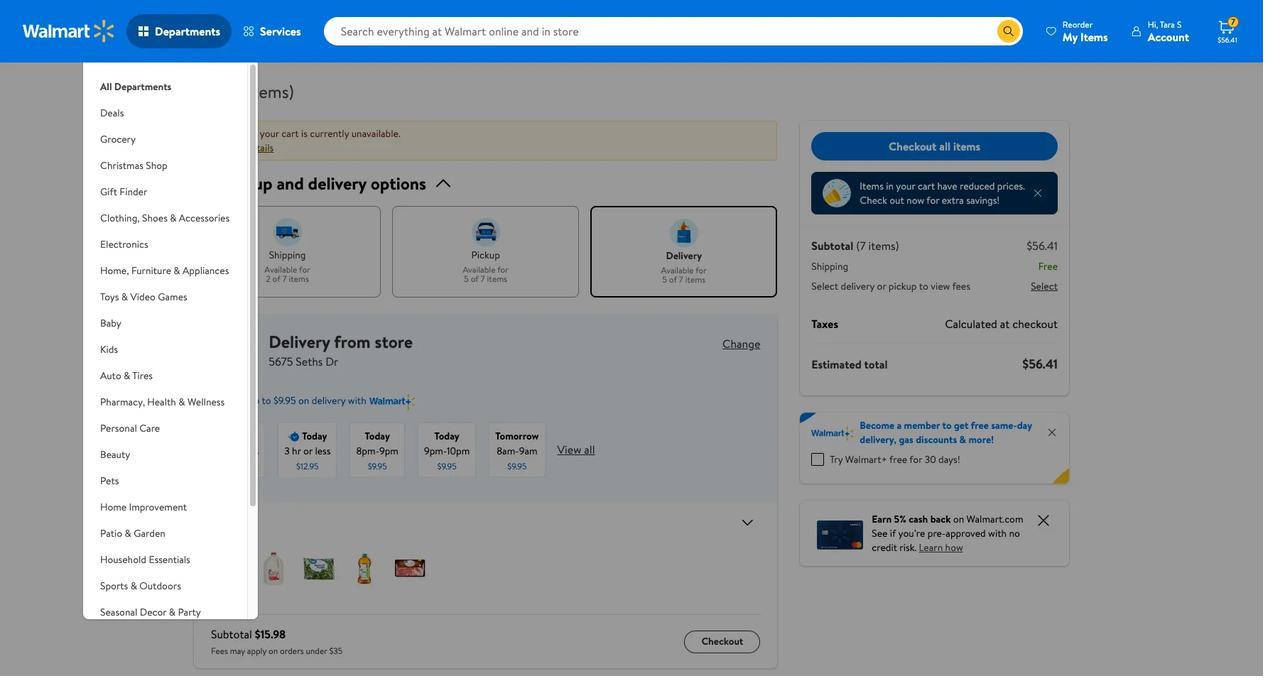 Task type: describe. For each thing, give the bounding box(es) containing it.
Search search field
[[324, 17, 1023, 45]]

checkout button
[[684, 631, 760, 653]]

health
[[147, 395, 176, 409]]

for inside items in your cart have reduced prices. check out now for extra savings!
[[927, 193, 939, 207]]

shipping
[[269, 248, 306, 262]]

$9.95 for 10pm
[[437, 460, 457, 472]]

5%
[[894, 512, 906, 526]]

checkout for checkout
[[702, 635, 743, 649]]

0 horizontal spatial items)
[[248, 80, 294, 104]]

out
[[890, 193, 904, 207]]

tomorrow 8am-9am $9.95
[[495, 429, 539, 472]]

express
[[224, 429, 258, 443]]

pharmacy, health & wellness button
[[83, 389, 247, 416]]

all for view
[[584, 442, 595, 458]]

seths
[[296, 354, 323, 369]]

walmart plus image inside banner
[[812, 427, 854, 441]]

1 vertical spatial to
[[262, 394, 271, 408]]

gift finder
[[100, 185, 147, 199]]

pickup available for 5 of 7 items
[[463, 248, 509, 285]]

on inside subtotal $15.98 fees may apply on orders under $35
[[269, 645, 278, 657]]

select for select delivery or pickup to view fees
[[812, 279, 838, 293]]

baby button
[[83, 310, 247, 337]]

delivery,
[[860, 433, 897, 447]]

games
[[158, 290, 187, 304]]

services button
[[232, 14, 312, 48]]

in inside the 1 item in your cart is currently unavailable. view details
[[250, 126, 258, 141]]

1 vertical spatial free
[[889, 453, 907, 467]]

store
[[375, 330, 413, 354]]

electronics
[[100, 237, 148, 251]]

sports
[[100, 579, 128, 593]]

intent image for pickup image
[[471, 218, 500, 247]]

video
[[130, 290, 155, 304]]

delivery right 'and'
[[308, 171, 367, 195]]

unavailable.
[[351, 126, 401, 141]]

home, furniture & appliances
[[100, 264, 229, 278]]

with inside see if you're pre-approved with no credit risk.
[[988, 526, 1007, 541]]

member
[[904, 418, 940, 433]]

deals
[[100, 106, 124, 120]]

all departments
[[100, 80, 172, 94]]

$12.95
[[296, 461, 319, 473]]

1 vertical spatial items)
[[868, 238, 899, 254]]

seasonal decor & party supplies button
[[83, 600, 247, 641]]

0 vertical spatial to
[[919, 279, 928, 293]]

accessories
[[179, 211, 230, 225]]

estimated total
[[812, 356, 888, 372]]

up
[[249, 394, 260, 408]]

toys & video games button
[[83, 284, 247, 310]]

tires
[[132, 369, 153, 383]]

or for hr
[[303, 444, 313, 458]]

banner containing become a member to get free same-day delivery, gas discounts & more!
[[800, 413, 1069, 484]]

days!
[[938, 453, 960, 467]]

personal
[[100, 421, 137, 435]]

hr inside 3 hr or less $12.95
[[292, 444, 301, 458]]

departments button
[[126, 14, 232, 48]]

and
[[277, 171, 304, 195]]

view all
[[557, 442, 595, 458]]

free inside become a member to get free same-day delivery, gas discounts & more!
[[971, 418, 989, 433]]

now
[[907, 193, 924, 207]]

prices.
[[997, 179, 1025, 193]]

check
[[860, 193, 887, 207]]

items inside items in your cart have reduced prices. check out now for extra savings!
[[860, 179, 884, 193]]

items in your cart have reduced prices. check out now for extra savings!
[[860, 179, 1025, 207]]

7 inside 7 $56.41
[[1231, 16, 1235, 28]]

save up to $9.95 on delivery with walmart plus, page will refresh upon selection element
[[205, 392, 415, 421]]

less inside 3 hr or less $12.95
[[315, 444, 331, 458]]

delivery available for 5 of 7 items
[[661, 249, 707, 286]]

see if you're pre-approved with no credit risk.
[[872, 526, 1020, 555]]

all departments link
[[83, 63, 247, 100]]

of for shipping
[[272, 273, 280, 285]]

& inside seasonal decor & party supplies
[[169, 605, 175, 619]]

reduced price image
[[823, 179, 851, 207]]

clothing,
[[100, 211, 140, 225]]

a
[[897, 418, 902, 433]]

walmart image
[[23, 20, 115, 43]]

account
[[1148, 29, 1189, 44]]

earn 5% cash back on walmart.com
[[872, 512, 1023, 526]]

s
[[1177, 18, 1182, 30]]

try walmart+ free for 30 days!
[[830, 453, 960, 467]]

pharmacy, health & wellness
[[100, 395, 225, 409]]

hr inside express 2 hr or less
[[220, 444, 229, 458]]

of for delivery
[[669, 274, 677, 286]]

delivery down dr
[[312, 394, 346, 408]]

of for pickup
[[471, 273, 479, 285]]

0 horizontal spatial walmart plus image
[[369, 394, 415, 410]]

available for delivery
[[661, 264, 694, 276]]

1 vertical spatial departments
[[114, 80, 172, 94]]

delivery from store
[[269, 330, 413, 354]]

7 $56.41
[[1218, 16, 1237, 45]]

clothing, shoes & accessories button
[[83, 205, 247, 232]]

wellness
[[187, 395, 225, 409]]

$56.41 for estimated total
[[1022, 355, 1058, 373]]

seasonal decor & party supplies
[[100, 605, 201, 634]]

delivery
[[269, 330, 330, 354]]

try
[[830, 453, 843, 467]]

items inside the checkout all items button
[[953, 138, 981, 154]]

home improvement button
[[83, 494, 247, 521]]

0 vertical spatial (7
[[230, 80, 244, 104]]

1 horizontal spatial pickup
[[889, 279, 917, 293]]

items inside reorder my items
[[1080, 29, 1108, 44]]

capital one credit card image
[[817, 518, 863, 550]]

great value 100% apple juice, 96 fl oz with addon services image
[[347, 552, 381, 586]]

become
[[860, 418, 895, 433]]

for for pickup
[[497, 263, 509, 275]]

grocery button
[[83, 126, 247, 153]]

cart inside the 1 item in your cart is currently unavailable. view details
[[282, 126, 299, 141]]

reorder my items
[[1063, 18, 1108, 44]]

0 horizontal spatial 5
[[211, 514, 218, 532]]

hi, tara s account
[[1148, 18, 1189, 44]]

gift
[[100, 185, 117, 199]]

intent image for delivery image
[[670, 219, 698, 247]]

beauty button
[[83, 442, 247, 468]]

0 horizontal spatial today
[[302, 429, 327, 443]]

your inside items in your cart have reduced prices. check out now for extra savings!
[[896, 179, 915, 193]]

reduced
[[960, 179, 995, 193]]

available for pickup
[[463, 263, 496, 275]]

today for 10pm
[[434, 429, 459, 443]]

or for delivery
[[877, 279, 886, 293]]

from
[[334, 330, 371, 354]]

select for select button
[[1031, 279, 1058, 293]]

christmas shop
[[100, 158, 167, 173]]

checkout all items
[[889, 138, 981, 154]]

delivery inside delivery available for 5 of 7 items
[[666, 249, 702, 263]]

tara
[[1160, 18, 1175, 30]]

improvement
[[129, 500, 187, 514]]

taxes
[[812, 316, 838, 332]]

7 for shipping
[[282, 273, 287, 285]]

pickup and delivery options button
[[194, 171, 777, 195]]

discounts
[[916, 433, 957, 447]]

calculated
[[945, 316, 997, 332]]

items for pickup
[[487, 273, 507, 285]]

& inside 'dropdown button'
[[125, 526, 131, 541]]

earn
[[872, 512, 892, 526]]



Task type: vqa. For each thing, say whether or not it's contained in the screenshot.
$108.00 $108.00 ea
no



Task type: locate. For each thing, give the bounding box(es) containing it.
banner
[[800, 413, 1069, 484]]

in inside items in your cart have reduced prices. check out now for extra savings!
[[886, 179, 894, 193]]

0 horizontal spatial less
[[243, 444, 259, 458]]

& right health
[[178, 395, 185, 409]]

1 vertical spatial in
[[886, 179, 894, 193]]

$9.95 for 9am
[[507, 460, 527, 472]]

all inside button
[[939, 138, 951, 154]]

Walmart Site-Wide search field
[[324, 17, 1023, 45]]

delivery down shipping
[[841, 279, 875, 293]]

to inside become a member to get free same-day delivery, gas discounts & more!
[[942, 418, 952, 433]]

5675
[[269, 354, 293, 369]]

1 horizontal spatial items)
[[868, 238, 899, 254]]

departments
[[155, 23, 220, 39], [114, 80, 172, 94]]

apply
[[247, 645, 267, 657]]

less inside express 2 hr or less
[[243, 444, 259, 458]]

(7
[[230, 80, 244, 104], [856, 238, 866, 254]]

1 horizontal spatial 2
[[266, 273, 270, 285]]

fees
[[211, 645, 228, 657]]

2 select from the left
[[1031, 279, 1058, 293]]

5 items
[[211, 514, 252, 532]]

subtotal for subtotal (7 items)
[[812, 238, 853, 254]]

or inside express 2 hr or less
[[231, 444, 241, 458]]

or down express
[[231, 444, 241, 458]]

on right apply
[[269, 645, 278, 657]]

1 horizontal spatial or
[[303, 444, 313, 458]]

great value whole vitamin d milk, gallon, 128 fl oz with addon services image
[[256, 552, 291, 586]]

5 for delivery
[[662, 274, 667, 286]]

0 vertical spatial pickup
[[471, 248, 500, 262]]

1 horizontal spatial subtotal
[[812, 238, 853, 254]]

1 vertical spatial items
[[860, 179, 884, 193]]

view all button
[[557, 442, 595, 458]]

1 vertical spatial cart
[[918, 179, 935, 193]]

2 down the shipping
[[266, 273, 270, 285]]

items inside the shipping available for 2 of 7 items
[[289, 273, 309, 285]]

$56.41
[[1218, 35, 1237, 45], [1027, 238, 1058, 254], [1022, 355, 1058, 373]]

1 horizontal spatial (7
[[856, 238, 866, 254]]

0 vertical spatial items)
[[248, 80, 294, 104]]

become a member to get free same-day delivery, gas discounts & more!
[[860, 418, 1032, 447]]

$56.41 up free
[[1027, 238, 1058, 254]]

2 inside express 2 hr or less
[[212, 444, 218, 458]]

list
[[194, 206, 777, 298]]

is
[[301, 126, 308, 141]]

0 horizontal spatial pickup
[[471, 248, 500, 262]]

for down intent image for pickup
[[497, 263, 509, 275]]

2
[[266, 273, 270, 285], [212, 444, 218, 458]]

1 horizontal spatial of
[[471, 273, 479, 285]]

select button
[[1031, 279, 1058, 293]]

for inside banner
[[910, 453, 922, 467]]

dismiss capital one banner image
[[1035, 512, 1052, 529]]

intent image for shipping image
[[273, 218, 302, 247]]

items) up select delivery or pickup to view fees
[[868, 238, 899, 254]]

items inside delivery available for 5 of 7 items
[[685, 274, 706, 286]]

1 horizontal spatial in
[[886, 179, 894, 193]]

items inside pickup available for 5 of 7 items
[[487, 273, 507, 285]]

departments up all departments link on the top of page
[[155, 23, 220, 39]]

0 horizontal spatial select
[[812, 279, 838, 293]]

(7 items)
[[230, 80, 294, 104]]

2 inside the shipping available for 2 of 7 items
[[266, 273, 270, 285]]

pickup left view
[[889, 279, 917, 293]]

today inside today 8pm-9pm $9.95
[[365, 429, 390, 443]]

& left tires
[[124, 369, 130, 383]]

& left more!
[[959, 433, 966, 447]]

0 horizontal spatial available
[[265, 263, 297, 275]]

1 vertical spatial (7
[[856, 238, 866, 254]]

8am-
[[497, 444, 519, 458]]

on right the back
[[953, 512, 964, 526]]

& inside become a member to get free same-day delivery, gas discounts & more!
[[959, 433, 966, 447]]

back
[[930, 512, 951, 526]]

for inside the shipping available for 2 of 7 items
[[299, 263, 310, 275]]

1
[[222, 126, 226, 141]]

0 horizontal spatial cart
[[282, 126, 299, 141]]

2 vertical spatial on
[[269, 645, 278, 657]]

1 horizontal spatial 5
[[464, 273, 469, 285]]

& inside "dropdown button"
[[170, 211, 177, 225]]

view left details
[[222, 141, 243, 155]]

if
[[890, 526, 896, 541]]

0 vertical spatial $56.41
[[1218, 35, 1237, 45]]

view
[[222, 141, 243, 155], [557, 442, 581, 458]]

$9.95 inside tomorrow 8am-9am $9.95
[[507, 460, 527, 472]]

1 vertical spatial walmart plus image
[[812, 427, 854, 441]]

5 inside pickup available for 5 of 7 items
[[464, 273, 469, 285]]

furniture
[[131, 264, 171, 278]]

0 horizontal spatial of
[[272, 273, 280, 285]]

1 vertical spatial subtotal
[[211, 627, 252, 642]]

1 vertical spatial checkout
[[702, 635, 743, 649]]

tomorrow
[[495, 429, 539, 443]]

& right furniture
[[174, 264, 180, 278]]

appliances
[[183, 264, 229, 278]]

0 horizontal spatial view
[[222, 141, 243, 155]]

1 vertical spatial with
[[988, 526, 1007, 541]]

cart left is
[[282, 126, 299, 141]]

walmart+
[[845, 453, 887, 467]]

for down intent image for delivery
[[696, 264, 707, 276]]

$9.95 down 8pm-
[[368, 460, 387, 472]]

1 horizontal spatial to
[[919, 279, 928, 293]]

free
[[1038, 259, 1058, 274]]

7 inside delivery available for 5 of 7 items
[[679, 274, 683, 286]]

3 hr or less $12.95
[[284, 444, 331, 473]]

1 horizontal spatial walmart plus image
[[812, 427, 854, 441]]

0 horizontal spatial items
[[860, 179, 884, 193]]

1 horizontal spatial cart
[[918, 179, 935, 193]]

1 vertical spatial your
[[896, 179, 915, 193]]

$9.95 right up
[[273, 394, 296, 408]]

change
[[723, 336, 760, 352]]

christmas
[[100, 158, 143, 173]]

7 for pickup
[[481, 273, 485, 285]]

0 horizontal spatial with
[[348, 394, 366, 408]]

checkout for checkout all items
[[889, 138, 937, 154]]

of down intent image for delivery
[[669, 274, 677, 286]]

cart inside items in your cart have reduced prices. check out now for extra savings!
[[918, 179, 935, 193]]

subtotal
[[812, 238, 853, 254], [211, 627, 252, 642]]

0 vertical spatial walmart plus image
[[369, 394, 415, 410]]

hr down express
[[220, 444, 229, 458]]

pickup inside pickup available for 5 of 7 items
[[471, 248, 500, 262]]

calculated at checkout
[[945, 316, 1058, 332]]

0 vertical spatial with
[[348, 394, 366, 408]]

10pm
[[447, 444, 470, 458]]

learn how link
[[919, 541, 963, 555]]

7 for delivery
[[679, 274, 683, 286]]

of inside pickup available for 5 of 7 items
[[471, 273, 479, 285]]

orders
[[280, 645, 304, 657]]

$9.95 inside today 8pm-9pm $9.95
[[368, 460, 387, 472]]

list containing shipping
[[194, 206, 777, 298]]

subtotal for subtotal $15.98 fees may apply on orders under $35
[[211, 627, 252, 642]]

of
[[272, 273, 280, 285], [471, 273, 479, 285], [669, 274, 677, 286]]

2 horizontal spatial 5
[[662, 274, 667, 286]]

on for walmart.com
[[953, 512, 964, 526]]

items)
[[248, 80, 294, 104], [868, 238, 899, 254]]

pickup
[[222, 171, 273, 195]]

1 horizontal spatial hr
[[292, 444, 301, 458]]

hi,
[[1148, 18, 1158, 30]]

0 vertical spatial all
[[939, 138, 951, 154]]

1 vertical spatial 2
[[212, 444, 218, 458]]

gift finder button
[[83, 179, 247, 205]]

Try Walmart+ free for 30 days! checkbox
[[812, 453, 824, 466]]

& right sports
[[130, 579, 137, 593]]

for down the shipping
[[299, 263, 310, 275]]

available inside delivery available for 5 of 7 items
[[661, 264, 694, 276]]

your inside the 1 item in your cart is currently unavailable. view details
[[260, 126, 279, 141]]

express 2 hr or less
[[212, 429, 259, 458]]

0 horizontal spatial all
[[584, 442, 595, 458]]

0 horizontal spatial hr
[[220, 444, 229, 458]]

1 horizontal spatial on
[[298, 394, 309, 408]]

today for 9pm
[[365, 429, 390, 443]]

departments inside dropdown button
[[155, 23, 220, 39]]

all right 9am
[[584, 442, 595, 458]]

available for shipping
[[265, 263, 297, 275]]

pharmacy,
[[100, 395, 145, 409]]

under
[[306, 645, 327, 657]]

subtotal up may
[[211, 627, 252, 642]]

your right item
[[260, 126, 279, 141]]

& inside dropdown button
[[174, 264, 180, 278]]

1 horizontal spatial less
[[315, 444, 331, 458]]

close nudge image
[[1032, 188, 1044, 199]]

items) up details
[[248, 80, 294, 104]]

0 horizontal spatial checkout
[[702, 635, 743, 649]]

2 horizontal spatial available
[[661, 264, 694, 276]]

7 inside pickup available for 5 of 7 items
[[481, 273, 485, 285]]

for inside pickup available for 5 of 7 items
[[497, 263, 509, 275]]

in right item
[[250, 126, 258, 141]]

today up 8pm-
[[365, 429, 390, 443]]

0 vertical spatial view
[[222, 141, 243, 155]]

0 horizontal spatial 2
[[212, 444, 218, 458]]

1 horizontal spatial with
[[988, 526, 1007, 541]]

$9.95 down 8am-
[[507, 460, 527, 472]]

0 horizontal spatial in
[[250, 126, 258, 141]]

2 horizontal spatial of
[[669, 274, 677, 286]]

household essentials button
[[83, 547, 247, 573]]

0 vertical spatial departments
[[155, 23, 220, 39]]

electronics button
[[83, 232, 247, 258]]

$9.95 down 10pm
[[437, 460, 457, 472]]

of inside the shipping available for 2 of 7 items
[[272, 273, 280, 285]]

items left out
[[860, 179, 884, 193]]

1 vertical spatial $56.41
[[1027, 238, 1058, 254]]

shop
[[146, 158, 167, 173]]

1 horizontal spatial select
[[1031, 279, 1058, 293]]

subtotal up shipping
[[812, 238, 853, 254]]

0 vertical spatial subtotal
[[812, 238, 853, 254]]

pets
[[100, 474, 119, 488]]

essentials
[[149, 553, 190, 567]]

1 select from the left
[[812, 279, 838, 293]]

5675 seths dr
[[269, 354, 338, 369]]

no
[[1009, 526, 1020, 541]]

view right 9am
[[557, 442, 581, 458]]

7 down intent image for pickup
[[481, 273, 485, 285]]

delivery down intent image for delivery
[[666, 249, 702, 263]]

7 inside the shipping available for 2 of 7 items
[[282, 273, 287, 285]]

1 horizontal spatial today
[[365, 429, 390, 443]]

less up $12.95
[[315, 444, 331, 458]]

5 inside delivery available for 5 of 7 items
[[662, 274, 667, 286]]

kids button
[[83, 337, 247, 363]]

2 horizontal spatial today
[[434, 429, 459, 443]]

view inside the 1 item in your cart is currently unavailable. view details
[[222, 141, 243, 155]]

0 vertical spatial in
[[250, 126, 258, 141]]

items right my
[[1080, 29, 1108, 44]]

0 vertical spatial 2
[[266, 273, 270, 285]]

great value hickory smoked bacon, 12 oz with addon services image
[[393, 552, 427, 586]]

0 horizontal spatial your
[[260, 126, 279, 141]]

your right check
[[896, 179, 915, 193]]

$56.41 right account
[[1218, 35, 1237, 45]]

all for checkout
[[939, 138, 951, 154]]

1 vertical spatial all
[[584, 442, 595, 458]]

less down express
[[243, 444, 259, 458]]

0 horizontal spatial free
[[889, 453, 907, 467]]

1 vertical spatial pickup
[[889, 279, 917, 293]]

free
[[971, 418, 989, 433], [889, 453, 907, 467]]

walmart plus image up try
[[812, 427, 854, 441]]

0 vertical spatial checkout
[[889, 138, 937, 154]]

& right the "shoes"
[[170, 211, 177, 225]]

0 horizontal spatial on
[[269, 645, 278, 657]]

subtotal (7 items)
[[812, 238, 899, 254]]

free right get
[[971, 418, 989, 433]]

for left 30
[[910, 453, 922, 467]]

today up 3 hr or less $12.95
[[302, 429, 327, 443]]

free down gas
[[889, 453, 907, 467]]

(7 down check
[[856, 238, 866, 254]]

personal care button
[[83, 416, 247, 442]]

& right toys
[[121, 290, 128, 304]]

with left no
[[988, 526, 1007, 541]]

2 horizontal spatial or
[[877, 279, 886, 293]]

available down intent image for pickup
[[463, 263, 496, 275]]

$9.95 for 9pm
[[368, 460, 387, 472]]

hr right the 3
[[292, 444, 301, 458]]

walmart plus image
[[369, 394, 415, 410], [812, 427, 854, 441]]

0 horizontal spatial subtotal
[[211, 627, 252, 642]]

0 horizontal spatial to
[[262, 394, 271, 408]]

pickup down intent image for pickup
[[471, 248, 500, 262]]

baby
[[100, 316, 121, 330]]

available inside pickup available for 5 of 7 items
[[463, 263, 496, 275]]

my
[[1063, 29, 1078, 44]]

1 horizontal spatial all
[[939, 138, 951, 154]]

cart left have
[[918, 179, 935, 193]]

on for delivery
[[298, 394, 309, 408]]

& left the party
[[169, 605, 175, 619]]

8pm-
[[356, 444, 379, 458]]

items
[[1080, 29, 1108, 44], [860, 179, 884, 193]]

walmart.com
[[967, 512, 1023, 526]]

available down intent image for delivery
[[661, 264, 694, 276]]

today inside today 9pm-10pm $9.95
[[434, 429, 459, 443]]

checkout all items button
[[812, 132, 1058, 161]]

7 down intent image for delivery
[[679, 274, 683, 286]]

home,
[[100, 264, 129, 278]]

for for shipping
[[299, 263, 310, 275]]

0 vertical spatial on
[[298, 394, 309, 408]]

$56.41 for subtotal
[[1027, 238, 1058, 254]]

outdoors
[[139, 579, 181, 593]]

items for delivery
[[685, 274, 706, 286]]

you're
[[898, 526, 925, 541]]

departments up 'deals' dropdown button
[[114, 80, 172, 94]]

close walmart plus section image
[[1046, 427, 1058, 438]]

7 down the shipping
[[282, 273, 287, 285]]

2 horizontal spatial to
[[942, 418, 952, 433]]

of down intent image for pickup
[[471, 273, 479, 285]]

details
[[246, 141, 274, 155]]

dr
[[325, 354, 338, 369]]

toys & video games
[[100, 290, 187, 304]]

5
[[464, 273, 469, 285], [662, 274, 667, 286], [211, 514, 218, 532]]

Save up to $9.95 on delivery with checkbox
[[205, 392, 218, 405]]

search icon image
[[1003, 26, 1014, 37]]

0 vertical spatial items
[[1080, 29, 1108, 44]]

30
[[925, 453, 936, 467]]

on down 5675 seths dr
[[298, 394, 309, 408]]

1 horizontal spatial items
[[1080, 29, 1108, 44]]

same-
[[991, 418, 1017, 433]]

1 horizontal spatial your
[[896, 179, 915, 193]]

$9.95 inside today 9pm-10pm $9.95
[[437, 460, 457, 472]]

$9.95 for to
[[273, 394, 296, 408]]

estimated
[[812, 356, 862, 372]]

of inside delivery available for 5 of 7 items
[[669, 274, 677, 286]]

items
[[953, 138, 981, 154], [289, 273, 309, 285], [487, 273, 507, 285], [685, 274, 706, 286], [221, 514, 252, 532]]

save up to $9.95 on delivery with
[[227, 394, 366, 408]]

or
[[877, 279, 886, 293], [231, 444, 241, 458], [303, 444, 313, 458]]

for right now
[[927, 193, 939, 207]]

0 vertical spatial your
[[260, 126, 279, 141]]

shoes
[[142, 211, 168, 225]]

how
[[945, 541, 963, 555]]

to right up
[[262, 394, 271, 408]]

1 horizontal spatial free
[[971, 418, 989, 433]]

0 vertical spatial cart
[[282, 126, 299, 141]]

0 horizontal spatial or
[[231, 444, 241, 458]]

available down the shipping
[[265, 263, 297, 275]]

items for shipping
[[289, 273, 309, 285]]

subtotal inside subtotal $15.98 fees may apply on orders under $35
[[211, 627, 252, 642]]

0 vertical spatial free
[[971, 418, 989, 433]]

1 horizontal spatial checkout
[[889, 138, 937, 154]]

patio
[[100, 526, 122, 541]]

change button
[[723, 336, 760, 352]]

walmart plus image up '9pm'
[[369, 394, 415, 410]]

select down shipping
[[812, 279, 838, 293]]

5 for pickup
[[464, 273, 469, 285]]

2 down wellness
[[212, 444, 218, 458]]

at
[[1000, 316, 1010, 332]]

3
[[284, 444, 290, 458]]

pets button
[[83, 468, 247, 494]]

(7 up item
[[230, 80, 244, 104]]

great value frozen broccoli florets, 12 oz steamable bag with addon services image
[[302, 552, 336, 586]]

today up 10pm
[[434, 429, 459, 443]]

or inside 3 hr or less $12.95
[[303, 444, 313, 458]]

1 vertical spatial view
[[557, 442, 581, 458]]

care
[[139, 421, 160, 435]]

2 vertical spatial to
[[942, 418, 952, 433]]

services
[[260, 23, 301, 39]]

of down the shipping
[[272, 273, 280, 285]]

1 horizontal spatial view
[[557, 442, 581, 458]]

$56.41 down checkout
[[1022, 355, 1058, 373]]

1 horizontal spatial available
[[463, 263, 496, 275]]

for inside delivery available for 5 of 7 items
[[696, 264, 707, 276]]

with up 8pm-
[[348, 394, 366, 408]]

0 horizontal spatial (7
[[230, 80, 244, 104]]

& right patio
[[125, 526, 131, 541]]

1 vertical spatial on
[[953, 512, 964, 526]]

have
[[937, 179, 957, 193]]

all up have
[[939, 138, 951, 154]]

risk.
[[900, 541, 917, 555]]

home
[[100, 500, 127, 514]]

in left now
[[886, 179, 894, 193]]

to left view
[[919, 279, 928, 293]]

select down free
[[1031, 279, 1058, 293]]

7 right "s"
[[1231, 16, 1235, 28]]

delivery
[[308, 171, 367, 195], [666, 249, 702, 263], [841, 279, 875, 293], [312, 394, 346, 408]]

available inside the shipping available for 2 of 7 items
[[265, 263, 297, 275]]

or down subtotal (7 items)
[[877, 279, 886, 293]]

home improvement
[[100, 500, 187, 514]]

2 horizontal spatial on
[[953, 512, 964, 526]]

or up $12.95
[[303, 444, 313, 458]]

for for delivery
[[696, 264, 707, 276]]

deals button
[[83, 100, 247, 126]]

pickup and delivery options
[[222, 171, 426, 195]]

2 vertical spatial $56.41
[[1022, 355, 1058, 373]]

to left get
[[942, 418, 952, 433]]



